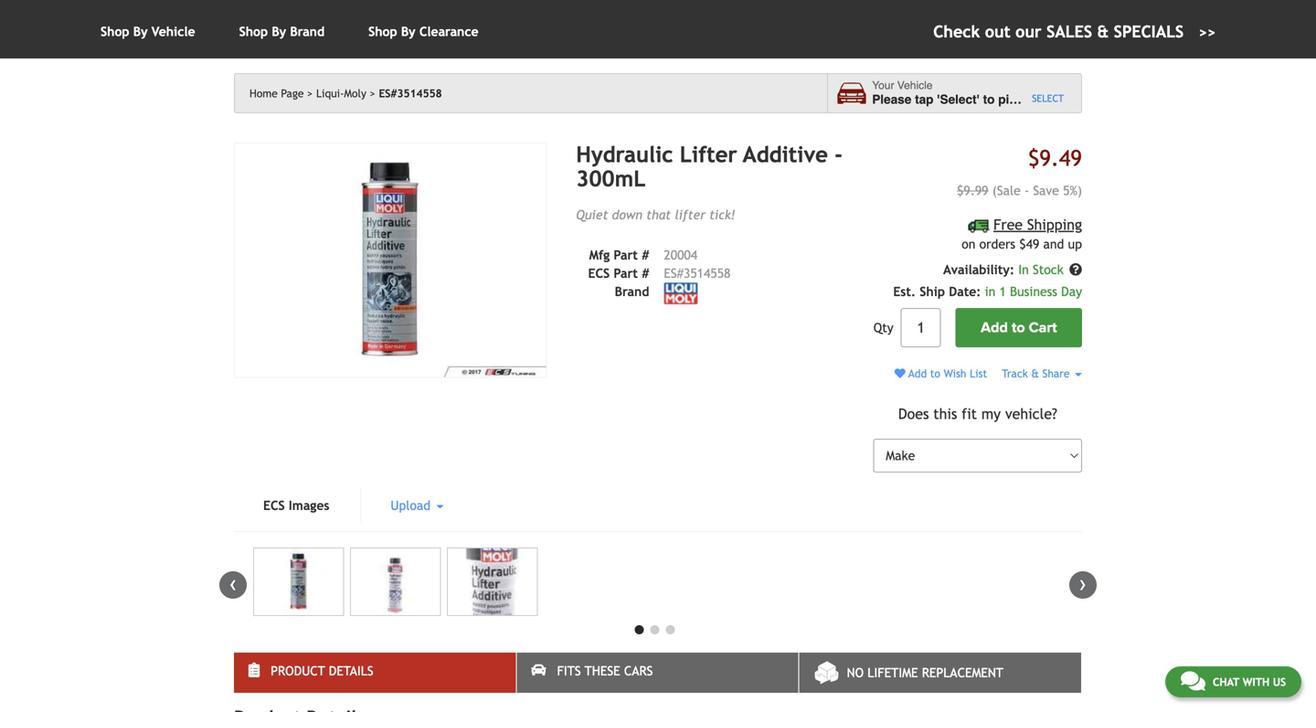 Task type: vqa. For each thing, say whether or not it's contained in the screenshot.
tick!
yes



Task type: describe. For each thing, give the bounding box(es) containing it.
1 # from the top
[[642, 248, 649, 262]]

to for add to cart
[[1012, 319, 1025, 337]]

to for add to wish list
[[930, 367, 941, 380]]

add for add to cart
[[981, 319, 1008, 337]]

fits these cars link
[[517, 653, 799, 693]]

ecs inside 20004 ecs part #
[[588, 266, 610, 280]]

save
[[1033, 183, 1059, 198]]

home page
[[250, 87, 304, 100]]

add to cart button
[[956, 308, 1082, 348]]

‹ link
[[219, 572, 247, 599]]

ship
[[920, 284, 945, 299]]

part inside 20004 ecs part #
[[614, 266, 638, 280]]

specials
[[1114, 22, 1184, 41]]

shop by clearance
[[368, 24, 479, 39]]

upload
[[391, 498, 435, 513]]

moly
[[344, 87, 367, 100]]

day
[[1062, 284, 1082, 299]]

shop for shop by vehicle
[[101, 24, 129, 39]]

share
[[1043, 367, 1070, 380]]

shop by vehicle link
[[101, 24, 195, 39]]

hydraulic
[[576, 142, 673, 167]]

product details link
[[234, 653, 516, 693]]

free shipping on orders $49 and up
[[962, 216, 1082, 252]]

by for brand
[[272, 24, 286, 39]]

by for vehicle
[[133, 24, 148, 39]]

orders
[[980, 237, 1016, 252]]

pick
[[998, 92, 1023, 107]]

please
[[872, 92, 912, 107]]

mfg part #
[[589, 248, 649, 262]]

1
[[1000, 284, 1006, 299]]

shop by brand
[[239, 24, 325, 39]]

shop by brand link
[[239, 24, 325, 39]]

comments image
[[1181, 670, 1206, 692]]

add for add to wish list
[[909, 367, 927, 380]]

in
[[1019, 263, 1029, 277]]

shop by clearance link
[[368, 24, 479, 39]]

brand for shop by brand
[[290, 24, 325, 39]]

& for track
[[1032, 367, 1039, 380]]

additive
[[743, 142, 828, 167]]

your
[[872, 79, 894, 92]]

wish
[[944, 367, 967, 380]]

'select'
[[937, 92, 980, 107]]

replacement
[[922, 666, 1004, 680]]

$49
[[1020, 237, 1040, 252]]

shop for shop by clearance
[[368, 24, 397, 39]]

stock
[[1033, 263, 1064, 277]]

in
[[985, 284, 996, 299]]

qty
[[874, 321, 894, 335]]

sales & specials link
[[934, 19, 1216, 44]]

fits
[[557, 664, 581, 678]]

product
[[271, 664, 325, 678]]

product details
[[271, 664, 374, 678]]

vehicle
[[1037, 92, 1079, 107]]

home
[[250, 87, 278, 100]]

clearance
[[419, 24, 479, 39]]

- inside hydraulic lifter additive - 300ml
[[835, 142, 843, 167]]

details
[[329, 664, 374, 678]]

us
[[1273, 676, 1286, 688]]

down
[[612, 207, 643, 222]]

up
[[1068, 237, 1082, 252]]

with
[[1243, 676, 1270, 688]]

liqui-
[[316, 87, 344, 100]]

lifter
[[680, 142, 737, 167]]

by for clearance
[[401, 24, 416, 39]]

shop for shop by brand
[[239, 24, 268, 39]]

est. ship date: in 1 business day
[[893, 284, 1082, 299]]

no lifetime replacement link
[[800, 653, 1081, 693]]

cart
[[1029, 319, 1057, 337]]

tick!
[[710, 207, 736, 222]]

mfg
[[589, 248, 610, 262]]

fit
[[962, 405, 977, 422]]

liqui moly image
[[664, 282, 698, 304]]

track & share button
[[1002, 367, 1082, 380]]

add to cart
[[981, 319, 1057, 337]]

your vehicle please tap 'select' to pick a vehicle
[[872, 79, 1079, 107]]

and
[[1044, 237, 1064, 252]]

$9.99 (sale - save 5%)
[[957, 183, 1082, 198]]

this
[[934, 405, 957, 422]]



Task type: locate. For each thing, give the bounding box(es) containing it.
1 vertical spatial add
[[909, 367, 927, 380]]

heart image
[[895, 368, 906, 379]]

‹
[[229, 572, 237, 596]]

es#3514558 - 20004 - hydraulic lifter additive - 300ml - quiet down that lifter tick! - liqui-moly - audi bmw volkswagen mercedes benz mini porsche image
[[234, 143, 547, 378], [253, 548, 344, 616], [350, 548, 441, 616], [447, 548, 538, 616]]

5%)
[[1063, 183, 1082, 198]]

vehicle
[[152, 24, 195, 39], [898, 79, 933, 92]]

to left cart on the right
[[1012, 319, 1025, 337]]

1 shop from the left
[[101, 24, 129, 39]]

upload button
[[361, 487, 473, 524]]

1 horizontal spatial shop
[[239, 24, 268, 39]]

es# 3514558 brand
[[615, 266, 731, 299]]

2 horizontal spatial shop
[[368, 24, 397, 39]]

page
[[281, 87, 304, 100]]

add to wish list
[[906, 367, 988, 380]]

add
[[981, 319, 1008, 337], [909, 367, 927, 380]]

1 horizontal spatial &
[[1098, 22, 1109, 41]]

(sale
[[993, 183, 1021, 198]]

to inside button
[[1012, 319, 1025, 337]]

1 by from the left
[[133, 24, 148, 39]]

a
[[1027, 92, 1034, 107]]

0 vertical spatial add
[[981, 319, 1008, 337]]

date:
[[949, 284, 981, 299]]

est.
[[893, 284, 916, 299]]

0 vertical spatial brand
[[290, 24, 325, 39]]

sales
[[1047, 22, 1093, 41]]

2 horizontal spatial by
[[401, 24, 416, 39]]

2 # from the top
[[642, 266, 649, 280]]

9.49
[[1040, 145, 1082, 171]]

# left es#
[[642, 266, 649, 280]]

brand down 20004 ecs part #
[[615, 284, 649, 299]]

1 horizontal spatial -
[[1025, 183, 1029, 198]]

by
[[133, 24, 148, 39], [272, 24, 286, 39], [401, 24, 416, 39]]

& right sales
[[1098, 22, 1109, 41]]

add down in
[[981, 319, 1008, 337]]

20004 ecs part #
[[588, 248, 698, 280]]

0 horizontal spatial by
[[133, 24, 148, 39]]

free shipping image
[[969, 220, 990, 233]]

› link
[[1070, 572, 1097, 599]]

0 vertical spatial -
[[835, 142, 843, 167]]

ecs down mfg
[[588, 266, 610, 280]]

& right track at the right bottom of page
[[1032, 367, 1039, 380]]

#
[[642, 248, 649, 262], [642, 266, 649, 280]]

shipping
[[1027, 216, 1082, 233]]

chat
[[1213, 676, 1240, 688]]

0 vertical spatial &
[[1098, 22, 1109, 41]]

part right mfg
[[614, 248, 638, 262]]

shop
[[101, 24, 129, 39], [239, 24, 268, 39], [368, 24, 397, 39]]

part down mfg part #
[[614, 266, 638, 280]]

None text field
[[901, 308, 941, 348]]

my
[[982, 405, 1001, 422]]

2 part from the top
[[614, 266, 638, 280]]

images
[[289, 498, 329, 513]]

1 vertical spatial ecs
[[263, 498, 285, 513]]

sales & specials
[[1047, 22, 1184, 41]]

0 horizontal spatial add
[[909, 367, 927, 380]]

these
[[585, 664, 620, 678]]

select link
[[1032, 91, 1064, 106]]

- left save
[[1025, 183, 1029, 198]]

1 vertical spatial brand
[[615, 284, 649, 299]]

liqui-moly
[[316, 87, 367, 100]]

to
[[983, 92, 995, 107], [1012, 319, 1025, 337], [930, 367, 941, 380]]

0 horizontal spatial shop
[[101, 24, 129, 39]]

1 part from the top
[[614, 248, 638, 262]]

1 vertical spatial part
[[614, 266, 638, 280]]

free
[[994, 216, 1023, 233]]

# inside 20004 ecs part #
[[642, 266, 649, 280]]

question circle image
[[1070, 263, 1082, 276]]

1 vertical spatial -
[[1025, 183, 1029, 198]]

tap
[[915, 92, 934, 107]]

home page link
[[250, 87, 313, 100]]

quiet down that lifter tick!
[[576, 207, 736, 222]]

2 horizontal spatial to
[[1012, 319, 1025, 337]]

hydraulic lifter additive - 300ml
[[576, 142, 843, 191]]

-
[[835, 142, 843, 167], [1025, 183, 1029, 198]]

brand inside es# 3514558 brand
[[615, 284, 649, 299]]

1 vertical spatial to
[[1012, 319, 1025, 337]]

vehicle?
[[1005, 405, 1058, 422]]

ecs
[[588, 266, 610, 280], [263, 498, 285, 513]]

liqui-moly link
[[316, 87, 376, 100]]

ecs images link
[[234, 487, 359, 524]]

0 horizontal spatial -
[[835, 142, 843, 167]]

0 vertical spatial to
[[983, 92, 995, 107]]

- right additive
[[835, 142, 843, 167]]

1 horizontal spatial add
[[981, 319, 1008, 337]]

0 vertical spatial vehicle
[[152, 24, 195, 39]]

3 shop from the left
[[368, 24, 397, 39]]

does this fit my vehicle?
[[898, 405, 1058, 422]]

track
[[1002, 367, 1028, 380]]

chat with us link
[[1165, 666, 1302, 698]]

›
[[1080, 572, 1087, 596]]

2 by from the left
[[272, 24, 286, 39]]

0 vertical spatial #
[[642, 248, 649, 262]]

lifetime
[[868, 666, 918, 680]]

es#
[[664, 266, 684, 280]]

add right heart image
[[909, 367, 927, 380]]

add inside button
[[981, 319, 1008, 337]]

chat with us
[[1213, 676, 1286, 688]]

to left wish
[[930, 367, 941, 380]]

1 vertical spatial &
[[1032, 367, 1039, 380]]

select
[[1032, 93, 1064, 104]]

$9.99
[[957, 183, 989, 198]]

no lifetime replacement
[[847, 666, 1004, 680]]

cars
[[624, 664, 653, 678]]

3 by from the left
[[401, 24, 416, 39]]

that
[[646, 207, 671, 222]]

track & share
[[1002, 367, 1073, 380]]

vehicle inside your vehicle please tap 'select' to pick a vehicle
[[898, 79, 933, 92]]

list
[[970, 367, 988, 380]]

300ml
[[576, 166, 646, 191]]

2 shop from the left
[[239, 24, 268, 39]]

on
[[962, 237, 976, 252]]

3514558
[[684, 266, 731, 280]]

ecs images
[[263, 498, 329, 513]]

does
[[898, 405, 929, 422]]

0 horizontal spatial brand
[[290, 24, 325, 39]]

ecs left images
[[263, 498, 285, 513]]

& for sales
[[1098, 22, 1109, 41]]

1 horizontal spatial by
[[272, 24, 286, 39]]

1 vertical spatial #
[[642, 266, 649, 280]]

1 horizontal spatial to
[[983, 92, 995, 107]]

0 horizontal spatial vehicle
[[152, 24, 195, 39]]

to inside your vehicle please tap 'select' to pick a vehicle
[[983, 92, 995, 107]]

0 vertical spatial ecs
[[588, 266, 610, 280]]

no
[[847, 666, 864, 680]]

1 horizontal spatial brand
[[615, 284, 649, 299]]

quiet
[[576, 207, 608, 222]]

fits these cars
[[557, 664, 653, 678]]

business
[[1010, 284, 1058, 299]]

to left pick
[[983, 92, 995, 107]]

shop by vehicle
[[101, 24, 195, 39]]

brand up page
[[290, 24, 325, 39]]

1 vertical spatial vehicle
[[898, 79, 933, 92]]

0 horizontal spatial to
[[930, 367, 941, 380]]

1 horizontal spatial ecs
[[588, 266, 610, 280]]

brand for es# 3514558 brand
[[615, 284, 649, 299]]

lifter
[[675, 207, 706, 222]]

1 horizontal spatial vehicle
[[898, 79, 933, 92]]

0 horizontal spatial ecs
[[263, 498, 285, 513]]

# left 20004
[[642, 248, 649, 262]]

2 vertical spatial to
[[930, 367, 941, 380]]

availability: in stock
[[943, 263, 1068, 277]]

&
[[1098, 22, 1109, 41], [1032, 367, 1039, 380]]

0 vertical spatial part
[[614, 248, 638, 262]]

availability:
[[943, 263, 1015, 277]]

0 horizontal spatial &
[[1032, 367, 1039, 380]]



